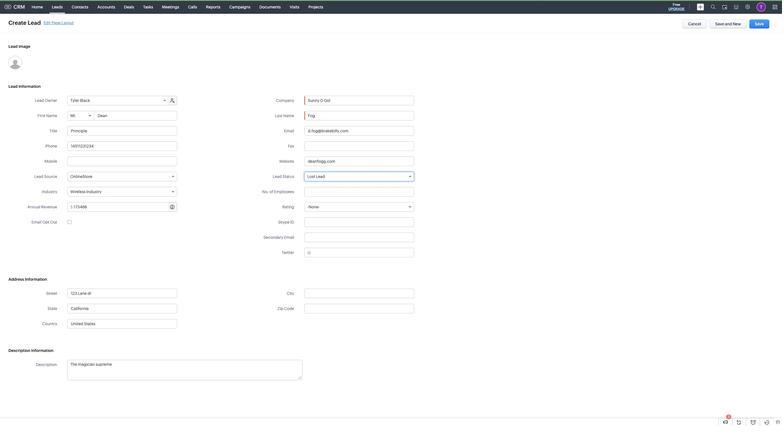 Task type: describe. For each thing, give the bounding box(es) containing it.
state
[[48, 307, 57, 311]]

cancel
[[689, 22, 702, 26]]

revenue
[[41, 205, 57, 209]]

lead image
[[8, 44, 30, 49]]

source
[[44, 174, 57, 179]]

employees
[[274, 190, 294, 194]]

last name
[[275, 114, 294, 118]]

accounts link
[[93, 0, 120, 14]]

tasks
[[143, 5, 153, 9]]

calls
[[188, 5, 197, 9]]

lead left the edit at the top of page
[[28, 19, 41, 26]]

zip
[[278, 307, 283, 311]]

projects
[[309, 5, 323, 9]]

edit page layout link
[[44, 20, 74, 25]]

first
[[38, 114, 46, 118]]

crm link
[[5, 4, 25, 10]]

black
[[80, 98, 90, 103]]

website
[[279, 159, 294, 164]]

email for email
[[284, 129, 294, 133]]

Mr. field
[[68, 111, 94, 120]]

description for description
[[36, 363, 57, 367]]

projects link
[[304, 0, 328, 14]]

skype
[[278, 220, 290, 225]]

contacts
[[72, 5, 88, 9]]

lead for lead information
[[8, 84, 18, 89]]

industry inside field
[[86, 190, 102, 194]]

email opt out
[[31, 220, 57, 225]]

-
[[308, 205, 309, 209]]

wireless industry
[[70, 190, 102, 194]]

reports
[[206, 5, 221, 9]]

image
[[19, 44, 30, 49]]

new
[[733, 22, 742, 26]]

search element
[[708, 0, 719, 14]]

home link
[[27, 0, 47, 14]]

out
[[50, 220, 57, 225]]

create menu image
[[697, 4, 704, 10]]

information for address information
[[25, 277, 47, 282]]

leads link
[[47, 0, 67, 14]]

phone
[[45, 144, 57, 149]]

2 vertical spatial email
[[284, 235, 294, 240]]

lead status
[[273, 174, 294, 179]]

status
[[283, 174, 294, 179]]

lead for lead status
[[273, 174, 282, 179]]

annual revenue
[[27, 205, 57, 209]]

visits link
[[285, 0, 304, 14]]

free upgrade
[[669, 3, 685, 11]]

lead for lead source
[[34, 174, 43, 179]]

and
[[725, 22, 732, 26]]

$
[[70, 205, 73, 209]]

save and new
[[716, 22, 742, 26]]

image image
[[8, 56, 22, 69]]

opt
[[42, 220, 49, 225]]

onlinestore
[[70, 174, 92, 179]]

company
[[276, 98, 294, 103]]

tasks link
[[139, 0, 158, 14]]

description information
[[8, 349, 53, 353]]

@
[[308, 251, 311, 255]]

country
[[42, 322, 57, 326]]

calendar image
[[723, 5, 728, 9]]

address
[[8, 277, 24, 282]]

OnlineStore field
[[67, 172, 177, 182]]

contacts link
[[67, 0, 93, 14]]

create menu element
[[694, 0, 708, 14]]

meetings link
[[158, 0, 184, 14]]

edit
[[44, 20, 51, 25]]



Task type: vqa. For each thing, say whether or not it's contained in the screenshot.
THE WIRELESS
yes



Task type: locate. For each thing, give the bounding box(es) containing it.
tyler
[[70, 98, 79, 103]]

lead left owner
[[35, 98, 44, 103]]

save for save and new
[[716, 22, 725, 26]]

skype id
[[278, 220, 294, 225]]

save inside button
[[755, 22, 764, 26]]

lead left image
[[8, 44, 18, 49]]

Lost Lead field
[[304, 172, 414, 182]]

visits
[[290, 5, 300, 9]]

information down the country
[[31, 349, 53, 353]]

Tyler Black field
[[68, 96, 168, 105]]

email for email opt out
[[31, 220, 42, 225]]

2 industry from the left
[[86, 190, 102, 194]]

last
[[275, 114, 283, 118]]

save for save
[[755, 22, 764, 26]]

0 horizontal spatial description
[[8, 349, 30, 353]]

annual
[[27, 205, 40, 209]]

name for last name
[[283, 114, 294, 118]]

code
[[284, 307, 294, 311]]

2
[[728, 415, 730, 419]]

accounts
[[97, 5, 115, 9]]

lead right lost
[[316, 174, 325, 179]]

lead
[[28, 19, 41, 26], [8, 44, 18, 49], [8, 84, 18, 89], [35, 98, 44, 103], [34, 174, 43, 179], [273, 174, 282, 179], [316, 174, 325, 179]]

secondary
[[264, 235, 283, 240]]

tyler black
[[70, 98, 90, 103]]

save left and
[[716, 22, 725, 26]]

upgrade
[[669, 7, 685, 11]]

description
[[8, 349, 30, 353], [36, 363, 57, 367]]

1 horizontal spatial description
[[36, 363, 57, 367]]

save and new button
[[710, 19, 747, 28]]

name for first name
[[46, 114, 57, 118]]

email up the fax
[[284, 129, 294, 133]]

first name
[[38, 114, 57, 118]]

1 save from the left
[[716, 22, 725, 26]]

0 vertical spatial email
[[284, 129, 294, 133]]

email up twitter
[[284, 235, 294, 240]]

zip code
[[278, 307, 294, 311]]

rating
[[282, 205, 294, 209]]

street
[[46, 291, 57, 296]]

search image
[[711, 5, 716, 9]]

lead for lead image
[[8, 44, 18, 49]]

lost lead
[[308, 174, 325, 179]]

owner
[[45, 98, 57, 103]]

0 horizontal spatial save
[[716, 22, 725, 26]]

name right last
[[283, 114, 294, 118]]

lead inside field
[[316, 174, 325, 179]]

2 vertical spatial information
[[31, 349, 53, 353]]

fax
[[288, 144, 294, 149]]

deals
[[124, 5, 134, 9]]

0 vertical spatial description
[[8, 349, 30, 353]]

documents link
[[255, 0, 285, 14]]

leads
[[52, 5, 63, 9]]

save
[[716, 22, 725, 26], [755, 22, 764, 26]]

industry up revenue
[[42, 190, 57, 194]]

documents
[[260, 5, 281, 9]]

deals link
[[120, 0, 139, 14]]

mr.
[[70, 114, 76, 118]]

no.
[[262, 190, 269, 194]]

-none-
[[308, 205, 320, 209]]

secondary email
[[264, 235, 294, 240]]

wireless
[[70, 190, 86, 194]]

city
[[287, 291, 294, 296]]

lead for lead owner
[[35, 98, 44, 103]]

lead down image
[[8, 84, 18, 89]]

email left opt
[[31, 220, 42, 225]]

-None- field
[[304, 202, 414, 212]]

lead left status
[[273, 174, 282, 179]]

save down 'profile' element
[[755, 22, 764, 26]]

layout
[[61, 20, 74, 25]]

page
[[51, 20, 61, 25]]

free
[[673, 3, 681, 7]]

1 name from the left
[[46, 114, 57, 118]]

Wireless Industry field
[[67, 187, 177, 197]]

reports link
[[202, 0, 225, 14]]

None text field
[[94, 111, 177, 120], [67, 126, 177, 136], [304, 142, 414, 151], [304, 157, 414, 166], [304, 187, 414, 197], [74, 203, 177, 212], [304, 218, 414, 227], [67, 289, 177, 299], [304, 289, 414, 299], [67, 304, 177, 314], [304, 304, 414, 314], [94, 111, 177, 120], [67, 126, 177, 136], [304, 142, 414, 151], [304, 157, 414, 166], [304, 187, 414, 197], [74, 203, 177, 212], [304, 218, 414, 227], [67, 289, 177, 299], [304, 289, 414, 299], [67, 304, 177, 314], [304, 304, 414, 314]]

campaigns link
[[225, 0, 255, 14]]

no. of employees
[[262, 190, 294, 194]]

name right the first
[[46, 114, 57, 118]]

description for description information
[[8, 349, 30, 353]]

0 vertical spatial information
[[19, 84, 41, 89]]

industry right wireless
[[86, 190, 102, 194]]

save inside button
[[716, 22, 725, 26]]

address information
[[8, 277, 47, 282]]

mobile
[[45, 159, 57, 164]]

None field
[[305, 96, 414, 105], [68, 320, 177, 329], [305, 96, 414, 105], [68, 320, 177, 329]]

industry
[[42, 190, 57, 194], [86, 190, 102, 194]]

meetings
[[162, 5, 179, 9]]

1 vertical spatial email
[[31, 220, 42, 225]]

lead source
[[34, 174, 57, 179]]

none-
[[309, 205, 320, 209]]

profile image
[[757, 2, 766, 11]]

1 industry from the left
[[42, 190, 57, 194]]

title
[[49, 129, 57, 133]]

of
[[270, 190, 273, 194]]

home
[[32, 5, 43, 9]]

0 horizontal spatial name
[[46, 114, 57, 118]]

1 vertical spatial description
[[36, 363, 57, 367]]

0 horizontal spatial industry
[[42, 190, 57, 194]]

1 vertical spatial information
[[25, 277, 47, 282]]

2 save from the left
[[755, 22, 764, 26]]

lost
[[308, 174, 315, 179]]

information
[[19, 84, 41, 89], [25, 277, 47, 282], [31, 349, 53, 353]]

profile element
[[754, 0, 770, 14]]

lead information
[[8, 84, 41, 89]]

information right address
[[25, 277, 47, 282]]

cancel button
[[683, 19, 708, 28]]

1 horizontal spatial industry
[[86, 190, 102, 194]]

save button
[[750, 19, 770, 28]]

information up lead owner
[[19, 84, 41, 89]]

None text field
[[305, 96, 414, 105], [304, 111, 414, 121], [304, 126, 414, 136], [67, 142, 177, 151], [67, 157, 177, 166], [304, 233, 414, 242], [312, 248, 414, 257], [68, 320, 177, 329], [68, 361, 302, 381], [305, 96, 414, 105], [304, 111, 414, 121], [304, 126, 414, 136], [67, 142, 177, 151], [67, 157, 177, 166], [304, 233, 414, 242], [312, 248, 414, 257], [68, 320, 177, 329], [68, 361, 302, 381]]

crm
[[14, 4, 25, 10]]

1 horizontal spatial save
[[755, 22, 764, 26]]

information for description information
[[31, 349, 53, 353]]

create lead edit page layout
[[8, 19, 74, 26]]

lead owner
[[35, 98, 57, 103]]

2 name from the left
[[283, 114, 294, 118]]

campaigns
[[230, 5, 251, 9]]

lead left source
[[34, 174, 43, 179]]

1 horizontal spatial name
[[283, 114, 294, 118]]

id
[[290, 220, 294, 225]]

email
[[284, 129, 294, 133], [31, 220, 42, 225], [284, 235, 294, 240]]

information for lead information
[[19, 84, 41, 89]]

calls link
[[184, 0, 202, 14]]

twitter
[[282, 251, 294, 255]]

create
[[8, 19, 26, 26]]



